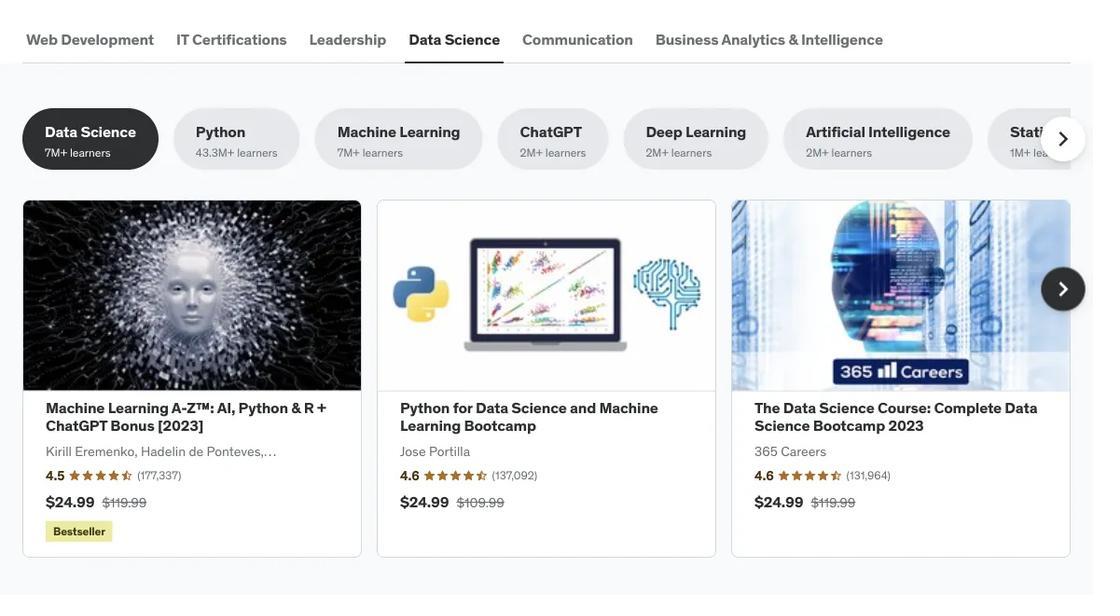 Task type: vqa. For each thing, say whether or not it's contained in the screenshot.


Task type: locate. For each thing, give the bounding box(es) containing it.
bootcamp for data
[[464, 416, 537, 435]]

machine for machine learning a-z™: ai, python & r + chatgpt bonus [2023]
[[46, 398, 105, 417]]

1 7m+ from the left
[[45, 145, 67, 160]]

chatgpt inside chatgpt 2m+ learners
[[520, 122, 582, 141]]

learners inside "statistics 1m+ learners"
[[1034, 145, 1075, 160]]

1 horizontal spatial &
[[789, 29, 799, 48]]

+
[[317, 398, 326, 417]]

bootcamp left 2023
[[814, 416, 886, 435]]

chatgpt inside machine learning a-z™: ai, python & r + chatgpt bonus [2023]
[[46, 416, 107, 435]]

2 learners from the left
[[237, 145, 278, 160]]

learning
[[400, 122, 461, 141], [686, 122, 747, 141], [108, 398, 169, 417], [400, 416, 461, 435]]

6 learners from the left
[[832, 145, 873, 160]]

2 bootcamp from the left
[[814, 416, 886, 435]]

7m+ for data science
[[45, 145, 67, 160]]

intelligence right analytics on the right
[[802, 29, 884, 48]]

1 horizontal spatial machine
[[338, 122, 397, 141]]

0 vertical spatial &
[[789, 29, 799, 48]]

python left for
[[400, 398, 450, 417]]

learning for 7m+
[[400, 122, 461, 141]]

intelligence inside button
[[802, 29, 884, 48]]

the data science course: complete data science bootcamp 2023
[[755, 398, 1038, 435]]

0 horizontal spatial 2m+
[[520, 145, 543, 160]]

0 horizontal spatial 7m+
[[45, 145, 67, 160]]

science inside data science 7m+ learners
[[81, 122, 136, 141]]

deep
[[646, 122, 683, 141]]

7m+ inside data science 7m+ learners
[[45, 145, 67, 160]]

python for python 43.3m+ learners
[[196, 122, 246, 141]]

1 2m+ from the left
[[520, 145, 543, 160]]

0 horizontal spatial bootcamp
[[464, 416, 537, 435]]

& right analytics on the right
[[789, 29, 799, 48]]

2 2m+ from the left
[[646, 145, 669, 160]]

intelligence
[[802, 29, 884, 48], [869, 122, 951, 141]]

data
[[409, 29, 442, 48], [45, 122, 78, 141], [476, 398, 509, 417], [784, 398, 817, 417], [1006, 398, 1038, 417]]

learning inside python for data science and machine learning bootcamp
[[400, 416, 461, 435]]

7m+
[[45, 145, 67, 160], [338, 145, 360, 160]]

2m+ inside deep learning 2m+ learners
[[646, 145, 669, 160]]

2m+ inside artificial intelligence 2m+ learners
[[807, 145, 830, 160]]

learning for a-
[[108, 398, 169, 417]]

2 7m+ from the left
[[338, 145, 360, 160]]

bootcamp
[[464, 416, 537, 435], [814, 416, 886, 435]]

learners inside machine learning 7m+ learners
[[363, 145, 403, 160]]

3 2m+ from the left
[[807, 145, 830, 160]]

science
[[445, 29, 500, 48], [81, 122, 136, 141], [512, 398, 567, 417], [820, 398, 875, 417], [755, 416, 811, 435]]

python
[[196, 122, 246, 141], [239, 398, 288, 417], [400, 398, 450, 417]]

1 learners from the left
[[70, 145, 111, 160]]

0 horizontal spatial machine
[[46, 398, 105, 417]]

next image
[[1049, 124, 1079, 154]]

chatgpt 2m+ learners
[[520, 122, 587, 160]]

machine inside python for data science and machine learning bootcamp
[[600, 398, 659, 417]]

bootcamp left and
[[464, 416, 537, 435]]

bootcamp inside the data science course: complete data science bootcamp 2023
[[814, 416, 886, 435]]

& left r
[[291, 398, 301, 417]]

intelligence inside artificial intelligence 2m+ learners
[[869, 122, 951, 141]]

and
[[570, 398, 597, 417]]

bonus
[[110, 416, 155, 435]]

43.3m+
[[196, 145, 235, 160]]

[2023]
[[158, 416, 204, 435]]

machine inside machine learning 7m+ learners
[[338, 122, 397, 141]]

1 vertical spatial intelligence
[[869, 122, 951, 141]]

python inside python 43.3m+ learners
[[196, 122, 246, 141]]

1 bootcamp from the left
[[464, 416, 537, 435]]

1 horizontal spatial 7m+
[[338, 145, 360, 160]]

5 learners from the left
[[672, 145, 712, 160]]

1 vertical spatial chatgpt
[[46, 416, 107, 435]]

1 horizontal spatial 2m+
[[646, 145, 669, 160]]

&
[[789, 29, 799, 48], [291, 398, 301, 417]]

0 horizontal spatial chatgpt
[[46, 416, 107, 435]]

learning inside deep learning 2m+ learners
[[686, 122, 747, 141]]

1 horizontal spatial bootcamp
[[814, 416, 886, 435]]

python for python for data science and machine learning bootcamp
[[400, 398, 450, 417]]

2m+ for artificial intelligence
[[807, 145, 830, 160]]

learning inside machine learning 7m+ learners
[[400, 122, 461, 141]]

7 learners from the left
[[1034, 145, 1075, 160]]

complete
[[935, 398, 1003, 417]]

data science button
[[405, 17, 504, 62]]

0 vertical spatial chatgpt
[[520, 122, 582, 141]]

machine
[[338, 122, 397, 141], [46, 398, 105, 417], [600, 398, 659, 417]]

2 horizontal spatial 2m+
[[807, 145, 830, 160]]

0 vertical spatial intelligence
[[802, 29, 884, 48]]

2 horizontal spatial machine
[[600, 398, 659, 417]]

intelligence right artificial
[[869, 122, 951, 141]]

python for data science and machine learning bootcamp
[[400, 398, 659, 435]]

artificial
[[807, 122, 866, 141]]

web development
[[26, 29, 154, 48]]

python inside python for data science and machine learning bootcamp
[[400, 398, 450, 417]]

& inside button
[[789, 29, 799, 48]]

0 horizontal spatial &
[[291, 398, 301, 417]]

statistics
[[1011, 122, 1077, 141]]

data inside button
[[409, 29, 442, 48]]

1 horizontal spatial chatgpt
[[520, 122, 582, 141]]

learners inside data science 7m+ learners
[[70, 145, 111, 160]]

data science
[[409, 29, 500, 48]]

machine inside machine learning a-z™: ai, python & r + chatgpt bonus [2023]
[[46, 398, 105, 417]]

chatgpt
[[520, 122, 582, 141], [46, 416, 107, 435]]

machine learning a-z™: ai, python & r + chatgpt bonus [2023]
[[46, 398, 326, 435]]

python right ai, in the left of the page
[[239, 398, 288, 417]]

7m+ inside machine learning 7m+ learners
[[338, 145, 360, 160]]

python up 43.3m+
[[196, 122, 246, 141]]

z™:
[[187, 398, 214, 417]]

machine for machine learning 7m+ learners
[[338, 122, 397, 141]]

business analytics & intelligence button
[[652, 17, 888, 62]]

4 learners from the left
[[546, 145, 587, 160]]

& inside machine learning a-z™: ai, python & r + chatgpt bonus [2023]
[[291, 398, 301, 417]]

bootcamp inside python for data science and machine learning bootcamp
[[464, 416, 537, 435]]

3 learners from the left
[[363, 145, 403, 160]]

learners
[[70, 145, 111, 160], [237, 145, 278, 160], [363, 145, 403, 160], [546, 145, 587, 160], [672, 145, 712, 160], [832, 145, 873, 160], [1034, 145, 1075, 160]]

learning inside machine learning a-z™: ai, python & r + chatgpt bonus [2023]
[[108, 398, 169, 417]]

bootcamp for science
[[814, 416, 886, 435]]

statistics 1m+ learners
[[1011, 122, 1077, 160]]

2m+
[[520, 145, 543, 160], [646, 145, 669, 160], [807, 145, 830, 160]]

1 vertical spatial &
[[291, 398, 301, 417]]



Task type: describe. For each thing, give the bounding box(es) containing it.
web development button
[[22, 17, 158, 62]]

topic filters element
[[22, 108, 1094, 170]]

communication button
[[519, 17, 637, 62]]

2m+ for deep learning
[[646, 145, 669, 160]]

learners inside chatgpt 2m+ learners
[[546, 145, 587, 160]]

learning for 2m+
[[686, 122, 747, 141]]

it
[[176, 29, 189, 48]]

carousel element
[[22, 200, 1087, 558]]

learners inside deep learning 2m+ learners
[[672, 145, 712, 160]]

machine learning 7m+ learners
[[338, 122, 461, 160]]

data inside data science 7m+ learners
[[45, 122, 78, 141]]

it certifications
[[176, 29, 287, 48]]

learners inside artificial intelligence 2m+ learners
[[832, 145, 873, 160]]

leadership button
[[306, 17, 390, 62]]

7m+ for machine learning
[[338, 145, 360, 160]]

ai,
[[217, 398, 235, 417]]

web
[[26, 29, 58, 48]]

next image
[[1049, 274, 1079, 304]]

r
[[304, 398, 314, 417]]

learners inside python 43.3m+ learners
[[237, 145, 278, 160]]

data science 7m+ learners
[[45, 122, 136, 160]]

deep learning 2m+ learners
[[646, 122, 747, 160]]

the
[[755, 398, 781, 417]]

analytics
[[722, 29, 786, 48]]

development
[[61, 29, 154, 48]]

business analytics & intelligence
[[656, 29, 884, 48]]

2m+ inside chatgpt 2m+ learners
[[520, 145, 543, 160]]

the data science course: complete data science bootcamp 2023 link
[[755, 398, 1038, 435]]

course:
[[878, 398, 932, 417]]

data inside python for data science and machine learning bootcamp
[[476, 398, 509, 417]]

a-
[[172, 398, 187, 417]]

2023
[[889, 416, 925, 435]]

it certifications button
[[173, 17, 291, 62]]

1m+
[[1011, 145, 1032, 160]]

leadership
[[309, 29, 387, 48]]

science inside button
[[445, 29, 500, 48]]

machine learning a-z™: ai, python & r + chatgpt bonus [2023] link
[[46, 398, 326, 435]]

python 43.3m+ learners
[[196, 122, 278, 160]]

python for data science and machine learning bootcamp link
[[400, 398, 659, 435]]

business
[[656, 29, 719, 48]]

for
[[453, 398, 473, 417]]

science inside python for data science and machine learning bootcamp
[[512, 398, 567, 417]]

certifications
[[192, 29, 287, 48]]

artificial intelligence 2m+ learners
[[807, 122, 951, 160]]

python inside machine learning a-z™: ai, python & r + chatgpt bonus [2023]
[[239, 398, 288, 417]]

communication
[[523, 29, 634, 48]]



